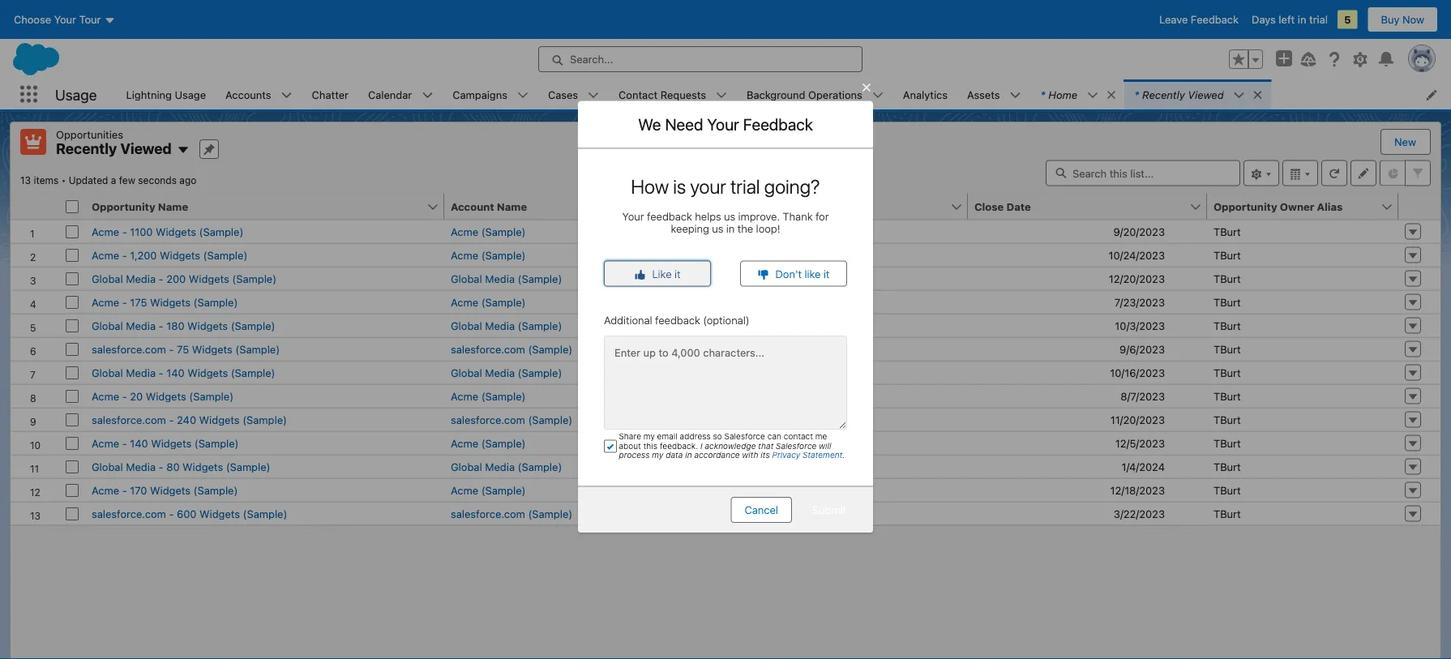 Task type: locate. For each thing, give the bounding box(es) containing it.
closed won down "improve."
[[736, 225, 795, 238]]

usage right lightning on the top of the page
[[175, 88, 206, 101]]

name right account
[[497, 200, 527, 212]]

0 vertical spatial 140
[[166, 367, 185, 379]]

1 closed won from the top
[[736, 225, 795, 238]]

0 horizontal spatial text default image
[[1106, 89, 1118, 101]]

going?
[[764, 175, 820, 197]]

2 global media (sample) from the top
[[451, 319, 562, 332]]

acme (sample) link
[[451, 225, 526, 238], [451, 249, 526, 261], [451, 296, 526, 308], [451, 390, 526, 402], [451, 437, 526, 449], [451, 484, 526, 496]]

widgets right the 240 at bottom
[[199, 414, 240, 426]]

tburt for 3/22/2023
[[1214, 508, 1241, 520]]

salesforce inside i acknowledge that salesforce will process my data in accordance with its
[[776, 441, 817, 450]]

closed down with
[[736, 508, 770, 520]]

list view controls image
[[1244, 160, 1280, 186]]

1 vertical spatial viewed
[[120, 140, 172, 157]]

trial for in
[[1310, 13, 1328, 26]]

1 text default image from the left
[[1106, 89, 1118, 101]]

thank
[[783, 210, 813, 222]]

viewed up seconds
[[120, 140, 172, 157]]

2 acme (sample) from the top
[[451, 249, 526, 261]]

account name button
[[444, 193, 712, 219]]

4 acme (sample) link from the top
[[451, 390, 526, 402]]

1 negotiation from the top
[[736, 249, 793, 261]]

0 vertical spatial viewed
[[1188, 88, 1224, 101]]

140 up 170
[[130, 437, 148, 449]]

tburt
[[1214, 225, 1241, 238], [1214, 249, 1241, 261], [1214, 272, 1241, 285], [1214, 296, 1241, 308], [1214, 319, 1241, 332], [1214, 343, 1241, 355], [1214, 367, 1241, 379], [1214, 390, 1241, 402], [1214, 414, 1241, 426], [1214, 437, 1241, 449], [1214, 461, 1241, 473], [1214, 484, 1241, 496], [1214, 508, 1241, 520]]

recently up updated
[[56, 140, 117, 157]]

- for 1,200
[[122, 249, 127, 261]]

1 horizontal spatial usage
[[175, 88, 206, 101]]

needs
[[736, 272, 768, 285]]

background operations
[[747, 88, 863, 101]]

6 tburt from the top
[[1214, 343, 1241, 355]]

6 acme (sample) from the top
[[451, 484, 526, 496]]

0 horizontal spatial viewed
[[120, 140, 172, 157]]

accordance
[[694, 450, 740, 460]]

2 vertical spatial salesforce.com (sample) link
[[451, 508, 573, 520]]

chatter link
[[302, 79, 358, 109]]

global media (sample) link for 1/4/2024
[[451, 461, 562, 473]]

1 won from the top
[[773, 225, 795, 238]]

widgets up 80
[[151, 437, 192, 449]]

in right data
[[685, 450, 692, 460]]

Search Recently Viewed list view. search field
[[1046, 160, 1241, 186]]

won down thank
[[773, 225, 795, 238]]

2 vertical spatial closed
[[736, 508, 770, 520]]

feedback down background
[[743, 114, 813, 133]]

1 horizontal spatial in
[[726, 222, 735, 235]]

0 vertical spatial my
[[644, 432, 655, 441]]

acme for acme - 175 widgets (sample) link on the top left
[[92, 296, 119, 308]]

200
[[166, 272, 186, 285]]

feedback right leave
[[1191, 13, 1239, 26]]

1 vertical spatial feedback
[[655, 314, 700, 326]]

salesforce.com for salesforce.com - 240 widgets (sample) salesforce.com (sample) link
[[451, 414, 525, 426]]

0 vertical spatial salesforce.com (sample)
[[451, 343, 573, 355]]

3 salesforce.com (sample) link from the top
[[451, 508, 573, 520]]

close date element
[[968, 193, 1217, 220]]

campaigns list item
[[443, 79, 538, 109]]

3/22/2023
[[1114, 508, 1165, 520]]

5 acme (sample) from the top
[[451, 437, 526, 449]]

9/6/2023
[[1120, 343, 1165, 355]]

2 global media (sample) link from the top
[[451, 319, 562, 332]]

0 vertical spatial your
[[707, 114, 739, 133]]

lightning usage
[[126, 88, 206, 101]]

4 negotiation from the top
[[736, 461, 793, 473]]

in inside i acknowledge that salesforce will process my data in accordance with its
[[685, 450, 692, 460]]

* right home at right top
[[1135, 88, 1139, 101]]

3 global media (sample) from the top
[[451, 367, 562, 379]]

feedback for your
[[647, 210, 692, 222]]

0 horizontal spatial trial
[[731, 175, 760, 197]]

3 negotiation from the top
[[736, 437, 793, 449]]

closed won for acme (sample)
[[736, 225, 795, 238]]

search... button
[[538, 46, 863, 72]]

- for 600
[[169, 508, 174, 520]]

background operations list item
[[737, 79, 893, 109]]

stage
[[736, 200, 767, 212]]

group
[[1229, 49, 1263, 69]]

9/20/2023
[[1114, 225, 1165, 238]]

feedback inside your feedback helps us improve. thank for keeping us in the loop!
[[647, 210, 692, 222]]

acme for acme - 170 widgets (sample) "link"
[[92, 484, 119, 496]]

global
[[92, 272, 123, 285], [451, 272, 482, 285], [92, 319, 123, 332], [451, 319, 482, 332], [92, 367, 123, 379], [451, 367, 482, 379], [92, 461, 123, 473], [451, 461, 482, 473]]

tburt for 7/23/2023
[[1214, 296, 1241, 308]]

list
[[116, 79, 1451, 109]]

text default image right home at right top
[[1106, 89, 1118, 101]]

1 horizontal spatial your
[[707, 114, 739, 133]]

text default image for home
[[1106, 89, 1118, 101]]

negotiation up cancel button
[[736, 484, 793, 496]]

tburt for 11/20/2023
[[1214, 414, 1241, 426]]

won down privacy at the right bottom of the page
[[773, 508, 795, 520]]

feedback
[[647, 210, 692, 222], [655, 314, 700, 326]]

days
[[1252, 13, 1276, 26]]

1 vertical spatial my
[[652, 450, 664, 460]]

tburt for 1/4/2024
[[1214, 461, 1241, 473]]

improve.
[[738, 210, 780, 222]]

salesforce.com for the salesforce.com - 240 widgets (sample) link
[[92, 414, 166, 426]]

acme for acme (sample) link related to acme - 1100 widgets (sample)
[[451, 225, 478, 238]]

acme for acme (sample) link for acme - 140 widgets (sample)
[[451, 437, 478, 449]]

10/24/2023
[[1109, 249, 1165, 261]]

opportunity down list view controls image
[[1214, 200, 1278, 212]]

action element
[[1399, 193, 1441, 220]]

0 vertical spatial trial
[[1310, 13, 1328, 26]]

1 acme (sample) from the top
[[451, 225, 526, 238]]

0 vertical spatial feedback
[[1191, 13, 1239, 26]]

closed
[[736, 225, 770, 238], [736, 343, 770, 355], [736, 508, 770, 520]]

acme (sample) link for acme - 170 widgets (sample)
[[451, 484, 526, 496]]

9 tburt from the top
[[1214, 414, 1241, 426]]

seconds
[[138, 175, 177, 186]]

helps
[[695, 210, 721, 222]]

item number image
[[11, 193, 59, 219]]

usage up the opportunities
[[55, 86, 97, 103]]

11/20/2023
[[1111, 414, 1165, 426]]

11 tburt from the top
[[1214, 461, 1241, 473]]

3 salesforce.com (sample) from the top
[[451, 508, 573, 520]]

acme - 140 widgets (sample)
[[92, 437, 239, 449]]

* left home at right top
[[1041, 88, 1046, 101]]

0 vertical spatial in
[[1298, 13, 1307, 26]]

salesforce.com for "salesforce.com - 600 widgets (sample)" link
[[92, 508, 166, 520]]

1 horizontal spatial it
[[824, 267, 830, 280]]

12/5/2023
[[1116, 437, 1165, 449]]

it
[[675, 267, 681, 280], [824, 267, 830, 280]]

4 tburt from the top
[[1214, 296, 1241, 308]]

in left the
[[726, 222, 735, 235]]

salesforce.com for salesforce.com - 600 widgets (sample) salesforce.com (sample) link
[[451, 508, 525, 520]]

negotiation down its
[[736, 461, 793, 473]]

widgets for 175
[[150, 296, 191, 308]]

closed down (optional) at the top of page
[[736, 343, 770, 355]]

2 vertical spatial in
[[685, 450, 692, 460]]

2 horizontal spatial in
[[1298, 13, 1307, 26]]

closed down "improve."
[[736, 225, 770, 238]]

viewed inside list
[[1188, 88, 1224, 101]]

leave
[[1160, 13, 1188, 26]]

0 vertical spatial feedback
[[647, 210, 692, 222]]

1 tburt from the top
[[1214, 225, 1241, 238]]

2 * from the left
[[1135, 88, 1139, 101]]

widgets up salesforce.com - 75 widgets (sample) at left
[[187, 319, 228, 332]]

me
[[816, 432, 827, 441]]

widgets right 600 at the left bottom of the page
[[200, 508, 240, 520]]

1 horizontal spatial opportunity
[[1214, 200, 1278, 212]]

global media (sample) link for 10/3/2023
[[451, 319, 562, 332]]

acme (sample) link for acme - 1100 widgets (sample)
[[451, 225, 526, 238]]

global media (sample) for 12/20/2023
[[451, 272, 562, 285]]

close
[[975, 200, 1004, 212]]

10 tburt from the top
[[1214, 437, 1241, 449]]

negotiation up needs analysis
[[736, 249, 793, 261]]

how is your trial going?
[[631, 175, 820, 197]]

trial left 5
[[1310, 13, 1328, 26]]

1 global media (sample) link from the top
[[451, 272, 562, 285]]

0 horizontal spatial feedback
[[743, 114, 813, 133]]

list item
[[1031, 79, 1125, 109], [1125, 79, 1271, 109]]

* for * recently viewed
[[1135, 88, 1139, 101]]

acme - 1100 widgets (sample) link
[[92, 225, 244, 238]]

widgets for 170
[[150, 484, 191, 496]]

acme for 3rd acme (sample) link from the top
[[451, 296, 478, 308]]

we need your feedback
[[638, 114, 813, 133]]

cell
[[59, 193, 85, 220]]

text default image
[[1106, 89, 1118, 101], [1253, 89, 1264, 101]]

* for * home
[[1041, 88, 1046, 101]]

0 vertical spatial recently
[[1143, 88, 1185, 101]]

widgets right 75
[[192, 343, 233, 355]]

1 horizontal spatial text default image
[[1253, 89, 1264, 101]]

viewed
[[1188, 88, 1224, 101], [120, 140, 172, 157]]

2 name from the left
[[497, 200, 527, 212]]

1 closed from the top
[[736, 225, 770, 238]]

tburt for 12/5/2023
[[1214, 437, 1241, 449]]

select list display image
[[1283, 160, 1318, 186]]

1 vertical spatial closed
[[736, 343, 770, 355]]

won down analysis
[[773, 343, 795, 355]]

1 vertical spatial trial
[[731, 175, 760, 197]]

salesforce.com (sample) link
[[451, 343, 573, 355], [451, 414, 573, 426], [451, 508, 573, 520]]

0 horizontal spatial it
[[675, 267, 681, 280]]

0 horizontal spatial your
[[622, 210, 644, 222]]

contact requests link
[[609, 79, 716, 109]]

1 vertical spatial recently
[[56, 140, 117, 157]]

stage element
[[730, 193, 978, 220]]

1 it from the left
[[675, 267, 681, 280]]

opportunity inside button
[[92, 200, 155, 212]]

7 tburt from the top
[[1214, 367, 1241, 379]]

5 tburt from the top
[[1214, 319, 1241, 332]]

acme - 20 widgets (sample) link
[[92, 390, 234, 402]]

my inside i acknowledge that salesforce will process my data in accordance with its
[[652, 450, 664, 460]]

1 global media (sample) from the top
[[451, 272, 562, 285]]

1 salesforce.com (sample) link from the top
[[451, 343, 573, 355]]

1 horizontal spatial recently
[[1143, 88, 1185, 101]]

0 horizontal spatial recently
[[56, 140, 117, 157]]

my left data
[[652, 450, 664, 460]]

1 horizontal spatial viewed
[[1188, 88, 1224, 101]]

0 horizontal spatial *
[[1041, 88, 1046, 101]]

widgets for 240
[[199, 414, 240, 426]]

widgets
[[156, 225, 196, 238], [160, 249, 200, 261], [189, 272, 229, 285], [150, 296, 191, 308], [187, 319, 228, 332], [192, 343, 233, 355], [187, 367, 228, 379], [146, 390, 186, 402], [199, 414, 240, 426], [151, 437, 192, 449], [183, 461, 223, 473], [150, 484, 191, 496], [200, 508, 240, 520]]

acme - 170 widgets (sample)
[[92, 484, 238, 496]]

4 global media (sample) link from the top
[[451, 461, 562, 473]]

salesforce.com (sample) for salesforce.com - 240 widgets (sample)
[[451, 414, 573, 426]]

negotiation up its
[[736, 437, 793, 449]]

7/23/2023
[[1115, 296, 1165, 308]]

13
[[20, 175, 31, 186]]

opportunity name element
[[85, 193, 454, 220]]

feedback down is
[[647, 210, 692, 222]]

0 vertical spatial salesforce.com (sample) link
[[451, 343, 573, 355]]

2 closed won from the top
[[736, 343, 795, 355]]

recently down leave
[[1143, 88, 1185, 101]]

recently
[[1143, 88, 1185, 101], [56, 140, 117, 157]]

Additional feedback (optional) text field
[[604, 335, 847, 430]]

your right need
[[707, 114, 739, 133]]

close date button
[[968, 193, 1190, 219]]

0 vertical spatial closed won
[[736, 225, 795, 238]]

stage button
[[730, 193, 950, 219]]

2 acme (sample) link from the top
[[451, 249, 526, 261]]

1 vertical spatial 140
[[130, 437, 148, 449]]

i
[[701, 441, 703, 450]]

13 tburt from the top
[[1214, 508, 1241, 520]]

acme - 140 widgets (sample) link
[[92, 437, 239, 449]]

a
[[111, 175, 116, 186]]

closed won down (optional) at the top of page
[[736, 343, 795, 355]]

opportunity inside button
[[1214, 200, 1278, 212]]

don't like it button
[[740, 260, 847, 286]]

0 horizontal spatial in
[[685, 450, 692, 460]]

1 horizontal spatial us
[[724, 210, 736, 222]]

0 horizontal spatial usage
[[55, 86, 97, 103]]

acme for acme - 140 widgets (sample) link
[[92, 437, 119, 449]]

privacy
[[772, 450, 800, 460]]

closed for acme (sample)
[[736, 225, 770, 238]]

2 salesforce.com (sample) from the top
[[451, 414, 573, 426]]

widgets down 80
[[150, 484, 191, 496]]

2 opportunity from the left
[[1214, 200, 1278, 212]]

0 horizontal spatial 140
[[130, 437, 148, 449]]

accounts link
[[216, 79, 281, 109]]

1 vertical spatial won
[[773, 343, 795, 355]]

media
[[126, 272, 156, 285], [485, 272, 515, 285], [126, 319, 156, 332], [485, 319, 515, 332], [126, 367, 156, 379], [485, 367, 515, 379], [126, 461, 156, 473], [485, 461, 515, 473]]

1 horizontal spatial name
[[497, 200, 527, 212]]

1 horizontal spatial trial
[[1310, 13, 1328, 26]]

date
[[1007, 200, 1031, 212]]

None search field
[[1046, 160, 1241, 186]]

2 vertical spatial won
[[773, 508, 795, 520]]

175
[[130, 296, 147, 308]]

180
[[166, 319, 184, 332]]

1 horizontal spatial feedback
[[1191, 13, 1239, 26]]

how
[[631, 175, 669, 197]]

feedback down like it
[[655, 314, 700, 326]]

global media - 140 widgets (sample) link
[[92, 367, 275, 379]]

opportunity name button
[[85, 193, 427, 219]]

acme (sample)
[[451, 225, 526, 238], [451, 249, 526, 261], [451, 296, 526, 308], [451, 390, 526, 402], [451, 437, 526, 449], [451, 484, 526, 496]]

0 vertical spatial won
[[773, 225, 795, 238]]

my left email
[[644, 432, 655, 441]]

2 vertical spatial salesforce.com (sample)
[[451, 508, 573, 520]]

won for acme (sample)
[[773, 225, 795, 238]]

in right left
[[1298, 13, 1307, 26]]

widgets up 200
[[160, 249, 200, 261]]

email
[[657, 432, 678, 441]]

global media (sample) for 10/3/2023
[[451, 319, 562, 332]]

4 global media (sample) from the top
[[451, 461, 562, 473]]

tburt for 8/7/2023
[[1214, 390, 1241, 402]]

140 down 75
[[166, 367, 185, 379]]

privacy statement .
[[772, 450, 845, 460]]

opportunity
[[92, 200, 155, 212], [1214, 200, 1278, 212]]

calendar list item
[[358, 79, 443, 109]]

1 vertical spatial salesforce.com (sample) link
[[451, 414, 573, 426]]

salesforce.com (sample) link for salesforce.com - 240 widgets (sample)
[[451, 414, 573, 426]]

now
[[1403, 13, 1425, 26]]

negotiation down needs analysis
[[736, 319, 793, 332]]

2 text default image from the left
[[1253, 89, 1264, 101]]

5 acme (sample) link from the top
[[451, 437, 526, 449]]

closed won for salesforce.com (sample)
[[736, 343, 795, 355]]

opportunity owner alias button
[[1207, 193, 1381, 219]]

salesforce.com (sample)
[[451, 343, 573, 355], [451, 414, 573, 426], [451, 508, 573, 520]]

1 acme (sample) link from the top
[[451, 225, 526, 238]]

negotiation for 10/3/2023
[[736, 319, 793, 332]]

2 vertical spatial closed won
[[736, 508, 795, 520]]

3 won from the top
[[773, 508, 795, 520]]

* home
[[1041, 88, 1078, 101]]

(optional)
[[703, 314, 750, 326]]

1 horizontal spatial *
[[1135, 88, 1139, 101]]

5
[[1344, 13, 1351, 26]]

6 acme (sample) link from the top
[[451, 484, 526, 496]]

3 tburt from the top
[[1214, 272, 1241, 285]]

-
[[122, 225, 127, 238], [122, 249, 127, 261], [159, 272, 164, 285], [122, 296, 127, 308], [159, 319, 164, 332], [169, 343, 174, 355], [159, 367, 164, 379], [122, 390, 127, 402], [169, 414, 174, 426], [122, 437, 127, 449], [159, 461, 164, 473], [122, 484, 127, 496], [169, 508, 174, 520]]

acme (sample) for acme - 1100 widgets (sample)
[[451, 225, 526, 238]]

2 salesforce.com (sample) link from the top
[[451, 414, 573, 426]]

name up acme - 1100 widgets (sample)
[[158, 200, 188, 212]]

1 * from the left
[[1041, 88, 1046, 101]]

opportunity down few
[[92, 200, 155, 212]]

140
[[166, 367, 185, 379], [130, 437, 148, 449]]

1 vertical spatial in
[[726, 222, 735, 235]]

text default image down 'days'
[[1253, 89, 1264, 101]]

1 horizontal spatial 140
[[166, 367, 185, 379]]

2 list item from the left
[[1125, 79, 1271, 109]]

0 horizontal spatial salesforce
[[725, 432, 765, 441]]

0 horizontal spatial name
[[158, 200, 188, 212]]

0 horizontal spatial opportunity
[[92, 200, 155, 212]]

1 vertical spatial closed won
[[736, 343, 795, 355]]

the
[[738, 222, 753, 235]]

*
[[1041, 88, 1046, 101], [1135, 88, 1139, 101]]

acme for acme - 170 widgets (sample)'s acme (sample) link
[[451, 484, 478, 496]]

your down how
[[622, 210, 644, 222]]

1 horizontal spatial salesforce
[[776, 441, 817, 450]]

acme for "acme - 20 widgets (sample)" link at the left of the page
[[92, 390, 119, 402]]

2 negotiation from the top
[[736, 319, 793, 332]]

2 won from the top
[[773, 343, 795, 355]]

600
[[177, 508, 197, 520]]

1 vertical spatial your
[[622, 210, 644, 222]]

3 closed from the top
[[736, 508, 770, 520]]

1 vertical spatial salesforce.com (sample)
[[451, 414, 573, 426]]

2 tburt from the top
[[1214, 249, 1241, 261]]

1 opportunity from the left
[[92, 200, 155, 212]]

salesforce.com (sample) for salesforce.com - 600 widgets (sample)
[[451, 508, 573, 520]]

widgets up acme - 1,200 widgets (sample)
[[156, 225, 196, 238]]

analytics
[[903, 88, 948, 101]]

your
[[690, 175, 726, 197]]

12 tburt from the top
[[1214, 484, 1241, 496]]

1 name from the left
[[158, 200, 188, 212]]

data
[[666, 450, 683, 460]]

1,200
[[130, 249, 157, 261]]

trial up stage
[[731, 175, 760, 197]]

0 vertical spatial closed
[[736, 225, 770, 238]]

widgets down global media - 140 widgets (sample) 'link' at bottom
[[146, 390, 186, 402]]

•
[[61, 175, 66, 186]]

closed won down its
[[736, 508, 795, 520]]

widgets up 180
[[150, 296, 191, 308]]

recently viewed|opportunities|list view element
[[10, 122, 1442, 659]]

2 closed from the top
[[736, 343, 770, 355]]

tburt for 9/6/2023
[[1214, 343, 1241, 355]]

viewed down leave feedback link
[[1188, 88, 1224, 101]]

8 tburt from the top
[[1214, 390, 1241, 402]]



Task type: vqa. For each thing, say whether or not it's contained in the screenshot.


Task type: describe. For each thing, give the bounding box(es) containing it.
account name element
[[444, 193, 740, 220]]

so
[[713, 432, 722, 441]]

1 vertical spatial feedback
[[743, 114, 813, 133]]

keeping
[[671, 222, 709, 235]]

analytics link
[[893, 79, 958, 109]]

80
[[166, 461, 180, 473]]

cancel
[[745, 504, 778, 516]]

opportunity name
[[92, 200, 188, 212]]

ago
[[179, 175, 196, 186]]

- for 240
[[169, 414, 174, 426]]

my inside share my email address so salesforce can contact me about this feedback.
[[644, 432, 655, 441]]

tburt for 10/24/2023
[[1214, 249, 1241, 261]]

cases link
[[538, 79, 588, 109]]

3 acme (sample) link from the top
[[451, 296, 526, 308]]

75
[[177, 343, 189, 355]]

global media (sample) link for 12/20/2023
[[451, 272, 562, 285]]

3 closed won from the top
[[736, 508, 795, 520]]

recently viewed
[[56, 140, 172, 157]]

name for account name
[[497, 200, 527, 212]]

12/18/2023
[[1111, 484, 1165, 496]]

- for 175
[[122, 296, 127, 308]]

additional feedback (optional)
[[604, 314, 750, 326]]

won for salesforce.com (sample)
[[773, 343, 795, 355]]

share my email address so salesforce can contact me about this feedback.
[[619, 432, 827, 450]]

leave feedback
[[1160, 13, 1239, 26]]

global media (sample) for 1/4/2024
[[451, 461, 562, 473]]

additional
[[604, 314, 652, 326]]

acme for fourth acme (sample) link from the top of the recently viewed grid
[[451, 390, 478, 402]]

search...
[[570, 53, 613, 65]]

cases list item
[[538, 79, 609, 109]]

campaigns link
[[443, 79, 517, 109]]

acme for acme (sample) link corresponding to acme - 1,200 widgets (sample)
[[451, 249, 478, 261]]

widgets right 80
[[183, 461, 223, 473]]

240
[[177, 414, 196, 426]]

campaigns
[[453, 88, 508, 101]]

global media - 80 widgets (sample) link
[[92, 461, 270, 473]]

your feedback helps us improve. thank for keeping us in the loop!
[[622, 210, 829, 235]]

opportunities
[[56, 128, 123, 140]]

12/20/2023
[[1109, 272, 1165, 285]]

1100
[[130, 225, 153, 238]]

acknowledge
[[705, 441, 756, 450]]

opportunity for opportunity owner alias
[[1214, 200, 1278, 212]]

home
[[1049, 88, 1078, 101]]

operations
[[808, 88, 863, 101]]

acme for acme - 1,200 widgets (sample) link
[[92, 249, 119, 261]]

new button
[[1382, 130, 1430, 154]]

days left in trial
[[1252, 13, 1328, 26]]

new
[[1395, 136, 1417, 148]]

acme - 1,200 widgets (sample) link
[[92, 249, 248, 261]]

closed for salesforce.com (sample)
[[736, 343, 770, 355]]

name for opportunity name
[[158, 200, 188, 212]]

acme (sample) for acme - 170 widgets (sample)
[[451, 484, 526, 496]]

- for 140
[[122, 437, 127, 449]]

usage inside 'link'
[[175, 88, 206, 101]]

widgets for 20
[[146, 390, 186, 402]]

acme (sample) for acme - 1,200 widgets (sample)
[[451, 249, 526, 261]]

salesforce.com - 600 widgets (sample)
[[92, 508, 287, 520]]

opportunity for opportunity name
[[92, 200, 155, 212]]

like it button
[[604, 260, 711, 286]]

recently viewed status
[[20, 175, 69, 186]]

3 acme (sample) from the top
[[451, 296, 526, 308]]

background
[[747, 88, 806, 101]]

leave feedback link
[[1160, 13, 1239, 26]]

global media - 140 widgets (sample)
[[92, 367, 275, 379]]

opportunity owner alias
[[1214, 200, 1343, 212]]

cell inside recently viewed grid
[[59, 193, 85, 220]]

recently inside list
[[1143, 88, 1185, 101]]

global media - 180 widgets (sample) link
[[92, 319, 275, 332]]

widgets for 1,200
[[160, 249, 200, 261]]

acme for acme - 1100 widgets (sample) link
[[92, 225, 119, 238]]

salesforce.com (sample) link for salesforce.com - 600 widgets (sample)
[[451, 508, 573, 520]]

none search field inside recently viewed|opportunities|list view element
[[1046, 160, 1241, 186]]

feedback for additional
[[655, 314, 700, 326]]

1/4/2024
[[1122, 461, 1165, 473]]

global media - 180 widgets (sample)
[[92, 319, 275, 332]]

10/3/2023
[[1115, 319, 1165, 332]]

negotiation for 10/24/2023
[[736, 249, 793, 261]]

assets
[[967, 88, 1000, 101]]

- for 75
[[169, 343, 174, 355]]

trial for your
[[731, 175, 760, 197]]

chatter
[[312, 88, 349, 101]]

acme (sample) link for acme - 1,200 widgets (sample)
[[451, 249, 526, 261]]

acme - 175 widgets (sample) link
[[92, 296, 238, 308]]

like it
[[652, 267, 681, 280]]

4 acme (sample) from the top
[[451, 390, 526, 402]]

calendar
[[368, 88, 412, 101]]

tburt for 12/20/2023
[[1214, 272, 1241, 285]]

negotiation for 12/5/2023
[[736, 437, 793, 449]]

3 global media (sample) link from the top
[[451, 367, 562, 379]]

salesforce.com for salesforce.com - 75 widgets (sample) link
[[92, 343, 166, 355]]

0 horizontal spatial us
[[712, 222, 724, 235]]

- for 1100
[[122, 225, 127, 238]]

lightning
[[126, 88, 172, 101]]

lightning usage link
[[116, 79, 216, 109]]

updated
[[69, 175, 108, 186]]

global media - 200 widgets (sample) link
[[92, 272, 277, 285]]

widgets for 1100
[[156, 225, 196, 238]]

accounts
[[225, 88, 271, 101]]

items
[[34, 175, 59, 186]]

salesforce.com - 75 widgets (sample) link
[[92, 343, 280, 355]]

list containing lightning usage
[[116, 79, 1451, 109]]

acme (sample) link for acme - 140 widgets (sample)
[[451, 437, 526, 449]]

negotiation for 1/4/2024
[[736, 461, 793, 473]]

cases
[[548, 88, 578, 101]]

like
[[652, 267, 672, 280]]

salesforce.com - 240 widgets (sample)
[[92, 414, 287, 426]]

20
[[130, 390, 143, 402]]

with
[[742, 450, 759, 460]]

buy
[[1381, 13, 1400, 26]]

in inside your feedback helps us improve. thank for keeping us in the loop!
[[726, 222, 735, 235]]

accounts list item
[[216, 79, 302, 109]]

that
[[758, 441, 774, 450]]

contact
[[784, 432, 813, 441]]

13 items • updated a few seconds ago
[[20, 175, 196, 186]]

widgets for 140
[[151, 437, 192, 449]]

alias
[[1317, 200, 1343, 212]]

opportunity owner alias element
[[1207, 193, 1408, 220]]

action image
[[1399, 193, 1441, 219]]

.
[[843, 450, 845, 460]]

requests
[[661, 88, 706, 101]]

widgets for 75
[[192, 343, 233, 355]]

5 negotiation from the top
[[736, 484, 793, 496]]

tburt for 9/20/2023
[[1214, 225, 1241, 238]]

salesforce.com - 75 widgets (sample)
[[92, 343, 280, 355]]

widgets right 200
[[189, 272, 229, 285]]

acme (sample) for acme - 140 widgets (sample)
[[451, 437, 526, 449]]

tburt for 10/3/2023
[[1214, 319, 1241, 332]]

i acknowledge that salesforce will process my data in accordance with its
[[619, 441, 832, 460]]

salesforce inside share my email address so salesforce can contact me about this feedback.
[[725, 432, 765, 441]]

is
[[673, 175, 686, 197]]

your inside your feedback helps us improve. thank for keeping us in the loop!
[[622, 210, 644, 222]]

recently viewed grid
[[11, 193, 1441, 526]]

widgets for 600
[[200, 508, 240, 520]]

acme - 175 widgets (sample)
[[92, 296, 238, 308]]

global media - 200 widgets (sample)
[[92, 272, 277, 285]]

salesforce.com for 3rd salesforce.com (sample) link from the bottom
[[451, 343, 525, 355]]

contact requests list item
[[609, 79, 737, 109]]

- for 170
[[122, 484, 127, 496]]

close date
[[975, 200, 1031, 212]]

account
[[451, 200, 494, 212]]

1 list item from the left
[[1031, 79, 1125, 109]]

text default image for recently viewed
[[1253, 89, 1264, 101]]

item number element
[[11, 193, 59, 220]]

assets link
[[958, 79, 1010, 109]]

2 it from the left
[[824, 267, 830, 280]]

- for 20
[[122, 390, 127, 402]]

1 salesforce.com (sample) from the top
[[451, 343, 573, 355]]

global media - 80 widgets (sample)
[[92, 461, 270, 473]]

widgets down salesforce.com - 75 widgets (sample) link
[[187, 367, 228, 379]]

assets list item
[[958, 79, 1031, 109]]



